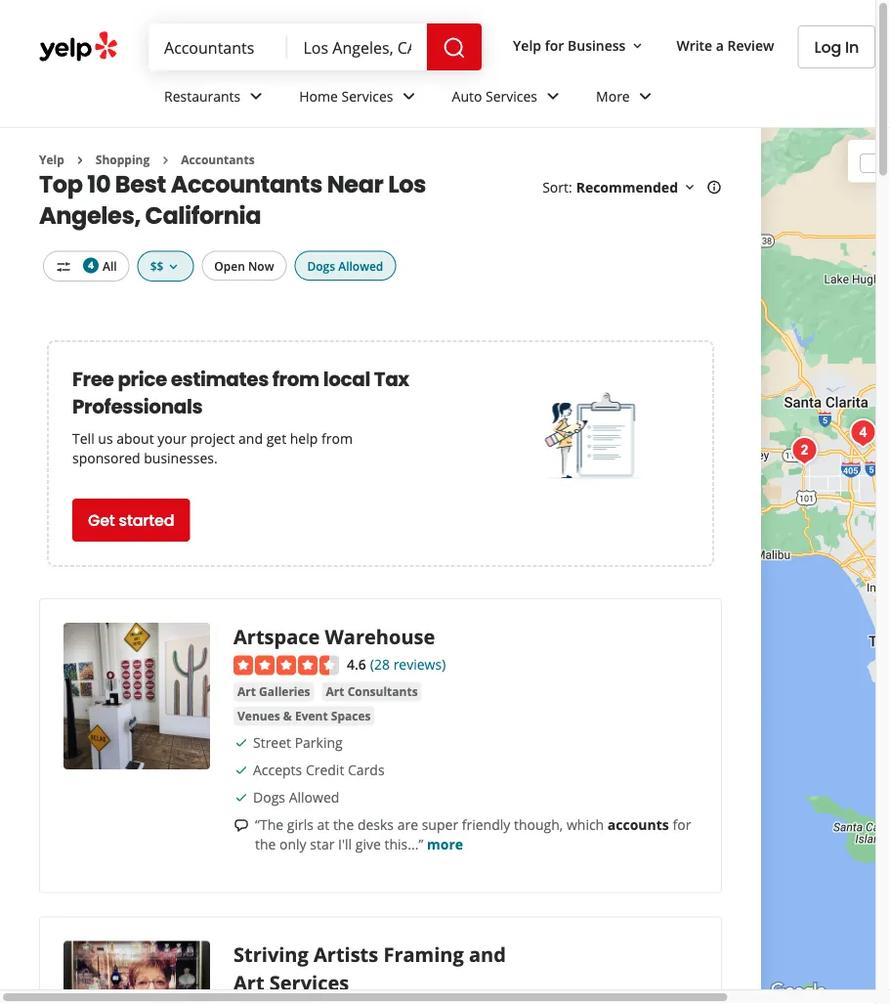 Task type: describe. For each thing, give the bounding box(es) containing it.
art inside striving artists framing and art services
[[234, 969, 265, 996]]

your
[[158, 429, 187, 447]]

recommended
[[577, 178, 679, 196]]

16 checkmark v2 image for accepts credit cards
[[234, 763, 249, 778]]

$$ button
[[138, 251, 194, 281]]

art for galleries
[[238, 683, 256, 700]]

in
[[846, 36, 860, 58]]

which
[[567, 815, 604, 834]]

24 chevron down v2 image
[[398, 84, 421, 108]]

all
[[103, 258, 117, 274]]

home services
[[299, 87, 394, 105]]

only
[[280, 835, 307, 854]]

event
[[295, 708, 328, 724]]

consultants
[[348, 683, 418, 700]]

yelp for business
[[513, 36, 626, 54]]

4.6
[[347, 655, 367, 674]]

the inside for the only star i'll give this..."
[[255, 835, 276, 854]]

about
[[117, 429, 154, 447]]

log
[[815, 36, 842, 58]]

recommended button
[[577, 178, 698, 196]]

free price estimates from local tax professionals tell us about your project and get help from sponsored businesses.
[[72, 366, 409, 467]]

art galleries button
[[234, 682, 314, 702]]

open
[[214, 258, 245, 274]]

4.6 link
[[347, 653, 367, 674]]

none field near
[[304, 36, 412, 58]]

started
[[119, 509, 174, 531]]

more
[[597, 87, 630, 105]]

price
[[118, 366, 167, 393]]

write
[[677, 36, 713, 54]]

auto services
[[452, 87, 538, 105]]

and inside free price estimates from local tax professionals tell us about your project and get help from sponsored businesses.
[[239, 429, 263, 447]]

top
[[39, 168, 83, 200]]

0 horizontal spatial from
[[273, 366, 320, 393]]

get
[[267, 429, 287, 447]]

24 chevron down v2 image for auto services
[[542, 84, 565, 108]]

get started
[[88, 509, 174, 531]]

warehouse
[[325, 623, 435, 650]]

"the
[[255, 815, 284, 834]]

(28 reviews)
[[370, 655, 446, 674]]

restaurants link
[[149, 70, 284, 127]]

home services link
[[284, 70, 437, 127]]

yelp for business button
[[506, 27, 654, 63]]

star
[[310, 835, 335, 854]]

allowed inside button
[[339, 258, 384, 274]]

16 chevron down v2 image for recommended
[[683, 180, 698, 195]]

free
[[72, 366, 114, 393]]

4
[[88, 259, 94, 272]]

credit
[[306, 761, 345, 779]]

more link
[[427, 835, 464, 854]]

art consultants button
[[322, 682, 422, 702]]

verizon image
[[844, 414, 883, 453]]

angeles,
[[39, 199, 141, 232]]

street parking
[[253, 733, 343, 752]]

project
[[190, 429, 235, 447]]

girls
[[287, 815, 314, 834]]

4 all
[[88, 258, 117, 274]]

tell
[[72, 429, 95, 447]]

street
[[253, 733, 291, 752]]

yelp for yelp link
[[39, 152, 64, 168]]

get
[[88, 509, 115, 531]]

accountants link
[[181, 152, 255, 168]]

artspace warehouse
[[234, 623, 435, 650]]

1 vertical spatial allowed
[[289, 788, 340, 807]]

professionals
[[72, 393, 203, 420]]

10
[[87, 168, 111, 200]]

top 10 best accountants near los angeles, california
[[39, 168, 426, 232]]

a
[[717, 36, 725, 54]]

artspace warehouse image
[[64, 623, 210, 769]]

for inside "button"
[[545, 36, 565, 54]]

yelp link
[[39, 152, 64, 168]]

auto services link
[[437, 70, 581, 127]]

1 vertical spatial dogs
[[253, 788, 286, 807]]

venues & event spaces link
[[234, 706, 375, 726]]



Task type: vqa. For each thing, say whether or not it's contained in the screenshot.
'Services' associated with Auto Services
yes



Task type: locate. For each thing, give the bounding box(es) containing it.
log in
[[815, 36, 860, 58]]

venues
[[238, 708, 280, 724]]

yelp left 16 chevron right v2 image
[[39, 152, 64, 168]]

yelp up business categories element
[[513, 36, 542, 54]]

artists
[[314, 941, 379, 968]]

&
[[283, 708, 292, 724]]

art consultants link
[[322, 682, 422, 702]]

4.6 star rating image
[[234, 656, 339, 675]]

local
[[323, 366, 371, 393]]

now
[[248, 258, 274, 274]]

0 horizontal spatial none field
[[164, 36, 272, 58]]

shopping link
[[96, 152, 150, 168]]

allowed down the near
[[339, 258, 384, 274]]

art consultants venues & event spaces
[[238, 683, 418, 724]]

for
[[545, 36, 565, 54], [673, 815, 692, 834]]

art up venues
[[238, 683, 256, 700]]

allowed
[[339, 258, 384, 274], [289, 788, 340, 807]]

24 chevron down v2 image
[[245, 84, 268, 108], [542, 84, 565, 108], [634, 84, 658, 108]]

24 chevron down v2 image inside auto services link
[[542, 84, 565, 108]]

2 vertical spatial 16 chevron down v2 image
[[166, 259, 181, 275]]

accounts
[[608, 815, 670, 834]]

cards
[[348, 761, 385, 779]]

2 horizontal spatial 16 chevron down v2 image
[[683, 180, 698, 195]]

0 vertical spatial yelp
[[513, 36, 542, 54]]

none field 'find'
[[164, 36, 272, 58]]

google image
[[767, 979, 831, 1004]]

art down striving
[[234, 969, 265, 996]]

(28
[[370, 655, 390, 674]]

business
[[568, 36, 626, 54]]

open now
[[214, 258, 274, 274]]

dogs allowed down the near
[[307, 258, 384, 274]]

16 checkmark v2 image for street parking
[[234, 735, 249, 751]]

1 vertical spatial and
[[469, 941, 506, 968]]

none field up the home services
[[304, 36, 412, 58]]

0 vertical spatial 16 checkmark v2 image
[[234, 735, 249, 751]]

get started button
[[72, 499, 190, 542]]

california
[[145, 199, 261, 232]]

dogs allowed button
[[295, 251, 396, 281]]

tax
[[374, 366, 409, 393]]

super
[[422, 815, 459, 834]]

artspace
[[234, 623, 320, 650]]

services down the artists
[[270, 969, 349, 996]]

though,
[[514, 815, 563, 834]]

16 checkmark v2 image up 16 checkmark v2 image
[[234, 763, 249, 778]]

log in link
[[798, 25, 876, 68]]

and left get
[[239, 429, 263, 447]]

desks
[[358, 815, 394, 834]]

1 vertical spatial 16 checkmark v2 image
[[234, 763, 249, 778]]

near
[[327, 168, 384, 200]]

art inside 'button'
[[238, 683, 256, 700]]

1 horizontal spatial from
[[322, 429, 353, 447]]

and right framing
[[469, 941, 506, 968]]

16 chevron down v2 image inside yelp for business "button"
[[630, 38, 646, 54]]

2 none field from the left
[[304, 36, 412, 58]]

filters group
[[39, 251, 400, 281]]

us
[[98, 429, 113, 447]]

for inside for the only star i'll give this..."
[[673, 815, 692, 834]]

24 chevron down v2 image right restaurants
[[245, 84, 268, 108]]

accountants inside the "top 10 best accountants near los angeles, california"
[[171, 168, 323, 200]]

0 horizontal spatial 16 chevron down v2 image
[[166, 259, 181, 275]]

None field
[[164, 36, 272, 58], [304, 36, 412, 58]]

dogs allowed inside button
[[307, 258, 384, 274]]

best
[[115, 168, 166, 200]]

3 24 chevron down v2 image from the left
[[634, 84, 658, 108]]

reviews)
[[394, 655, 446, 674]]

services for home services
[[342, 87, 394, 105]]

none field up restaurants
[[164, 36, 272, 58]]

friendly
[[462, 815, 511, 834]]

0 horizontal spatial the
[[255, 835, 276, 854]]

16 chevron down v2 image inside recommended dropdown button
[[683, 180, 698, 195]]

artspace warehouse link
[[234, 623, 435, 650]]

art galleries link
[[234, 682, 314, 702]]

24 chevron down v2 image inside restaurants link
[[245, 84, 268, 108]]

16 chevron down v2 image for yelp for business
[[630, 38, 646, 54]]

1 vertical spatial yelp
[[39, 152, 64, 168]]

0 vertical spatial dogs allowed
[[307, 258, 384, 274]]

16 speech v2 image
[[234, 818, 249, 833]]

help
[[290, 429, 318, 447]]

from
[[273, 366, 320, 393], [322, 429, 353, 447]]

1 vertical spatial 16 chevron down v2 image
[[683, 180, 698, 195]]

2 24 chevron down v2 image from the left
[[542, 84, 565, 108]]

0 horizontal spatial 24 chevron down v2 image
[[245, 84, 268, 108]]

16 chevron down v2 image for $$
[[166, 259, 181, 275]]

accepts credit cards
[[253, 761, 385, 779]]

free price estimates from local tax professionals image
[[545, 388, 643, 486]]

0 horizontal spatial for
[[545, 36, 565, 54]]

1 horizontal spatial and
[[469, 941, 506, 968]]

more link
[[581, 70, 673, 127]]

services
[[342, 87, 394, 105], [486, 87, 538, 105], [270, 969, 349, 996]]

16 chevron right v2 image
[[72, 152, 88, 168]]

None search field
[[149, 23, 486, 70]]

art for consultants
[[326, 683, 345, 700]]

more
[[427, 835, 464, 854]]

business categories element
[[149, 70, 891, 127]]

1 horizontal spatial dogs
[[307, 258, 335, 274]]

24 chevron down v2 image down yelp for business
[[542, 84, 565, 108]]

0 horizontal spatial and
[[239, 429, 263, 447]]

services left 24 chevron down v2 icon
[[342, 87, 394, 105]]

for right the "accounts"
[[673, 815, 692, 834]]

1 vertical spatial dogs allowed
[[253, 788, 340, 807]]

16 chevron down v2 image right business
[[630, 38, 646, 54]]

0 vertical spatial from
[[273, 366, 320, 393]]

spaces
[[331, 708, 371, 724]]

parking
[[295, 733, 343, 752]]

write a review
[[677, 36, 775, 54]]

i'll
[[338, 835, 352, 854]]

give
[[356, 835, 381, 854]]

from right help
[[322, 429, 353, 447]]

dogs inside button
[[307, 258, 335, 274]]

16 checkmark v2 image
[[234, 790, 249, 806]]

dogs
[[307, 258, 335, 274], [253, 788, 286, 807]]

estimates
[[171, 366, 269, 393]]

1 vertical spatial from
[[322, 429, 353, 447]]

the up 'i'll'
[[333, 815, 354, 834]]

0 vertical spatial dogs
[[307, 258, 335, 274]]

0 vertical spatial 16 chevron down v2 image
[[630, 38, 646, 54]]

Find text field
[[164, 36, 272, 58]]

services for auto services
[[486, 87, 538, 105]]

accountants up open now button
[[171, 168, 323, 200]]

16 chevron right v2 image
[[158, 152, 173, 168]]

16 info v2 image
[[707, 180, 723, 195]]

1 vertical spatial for
[[673, 815, 692, 834]]

1 horizontal spatial for
[[673, 815, 692, 834]]

galleries
[[259, 683, 311, 700]]

review
[[728, 36, 775, 54]]

1 24 chevron down v2 image from the left
[[245, 84, 268, 108]]

framing
[[384, 941, 464, 968]]

24 chevron down v2 image right more at the top of the page
[[634, 84, 658, 108]]

open now button
[[202, 251, 287, 281]]

accountants right 16 chevron right v2 icon
[[181, 152, 255, 168]]

0 vertical spatial for
[[545, 36, 565, 54]]

16 chevron down v2 image inside $$ dropdown button
[[166, 259, 181, 275]]

venues & event spaces button
[[234, 706, 375, 726]]

restaurants
[[164, 87, 241, 105]]

24 chevron down v2 image inside more link
[[634, 84, 658, 108]]

0 vertical spatial allowed
[[339, 258, 384, 274]]

0 vertical spatial and
[[239, 429, 263, 447]]

services right auto
[[486, 87, 538, 105]]

are
[[398, 815, 419, 834]]

art up the spaces
[[326, 683, 345, 700]]

0 horizontal spatial yelp
[[39, 152, 64, 168]]

1 horizontal spatial 16 chevron down v2 image
[[630, 38, 646, 54]]

$$
[[150, 258, 164, 274]]

auto
[[452, 87, 482, 105]]

1 horizontal spatial yelp
[[513, 36, 542, 54]]

for left business
[[545, 36, 565, 54]]

Near text field
[[304, 36, 412, 58]]

1 horizontal spatial the
[[333, 815, 354, 834]]

16 checkmark v2 image left street
[[234, 735, 249, 751]]

accepts
[[253, 761, 302, 779]]

businesses.
[[144, 448, 218, 467]]

16 chevron down v2 image
[[630, 38, 646, 54], [683, 180, 698, 195], [166, 259, 181, 275]]

shopping
[[96, 152, 150, 168]]

rv nuccio & associates image
[[875, 470, 891, 509]]

search image
[[443, 36, 466, 60]]

home
[[299, 87, 338, 105]]

0 horizontal spatial dogs
[[253, 788, 286, 807]]

striving
[[234, 941, 309, 968]]

2 16 checkmark v2 image from the top
[[234, 763, 249, 778]]

(28 reviews) link
[[370, 653, 446, 674]]

dogs allowed up girls
[[253, 788, 340, 807]]

this..."
[[385, 835, 424, 854]]

yelp for yelp for business
[[513, 36, 542, 54]]

and inside striving artists framing and art services
[[469, 941, 506, 968]]

2 horizontal spatial 24 chevron down v2 image
[[634, 84, 658, 108]]

"the girls at the desks are super friendly though, which accounts
[[255, 815, 670, 834]]

16 checkmark v2 image
[[234, 735, 249, 751], [234, 763, 249, 778]]

24 chevron down v2 image for restaurants
[[245, 84, 268, 108]]

sponsored
[[72, 448, 140, 467]]

for the only star i'll give this..."
[[255, 815, 692, 854]]

1 vertical spatial the
[[255, 835, 276, 854]]

sort:
[[543, 178, 573, 196]]

art inside art consultants venues & event spaces
[[326, 683, 345, 700]]

1 none field from the left
[[164, 36, 272, 58]]

striving artists framing and art services
[[234, 941, 506, 996]]

allowed down accepts credit cards
[[289, 788, 340, 807]]

striving artists framing and art services image
[[786, 431, 825, 470]]

1 horizontal spatial 24 chevron down v2 image
[[542, 84, 565, 108]]

services inside striving artists framing and art services
[[270, 969, 349, 996]]

16 filter v2 image
[[56, 259, 71, 275]]

dogs right "now"
[[307, 258, 335, 274]]

art
[[238, 683, 256, 700], [326, 683, 345, 700], [234, 969, 265, 996]]

yelp
[[513, 36, 542, 54], [39, 152, 64, 168]]

from left local
[[273, 366, 320, 393]]

the
[[333, 815, 354, 834], [255, 835, 276, 854]]

16 chevron down v2 image right $$
[[166, 259, 181, 275]]

striving artists framing and art services link
[[234, 941, 506, 996]]

0 vertical spatial the
[[333, 815, 354, 834]]

1 16 checkmark v2 image from the top
[[234, 735, 249, 751]]

at
[[317, 815, 330, 834]]

16 chevron down v2 image left 16 info v2 image
[[683, 180, 698, 195]]

write a review link
[[669, 27, 783, 63]]

art galleries
[[238, 683, 311, 700]]

24 chevron down v2 image for more
[[634, 84, 658, 108]]

dogs up "the
[[253, 788, 286, 807]]

1 horizontal spatial none field
[[304, 36, 412, 58]]

the down "the
[[255, 835, 276, 854]]

yelp inside "button"
[[513, 36, 542, 54]]

map region
[[725, 0, 891, 1004]]



